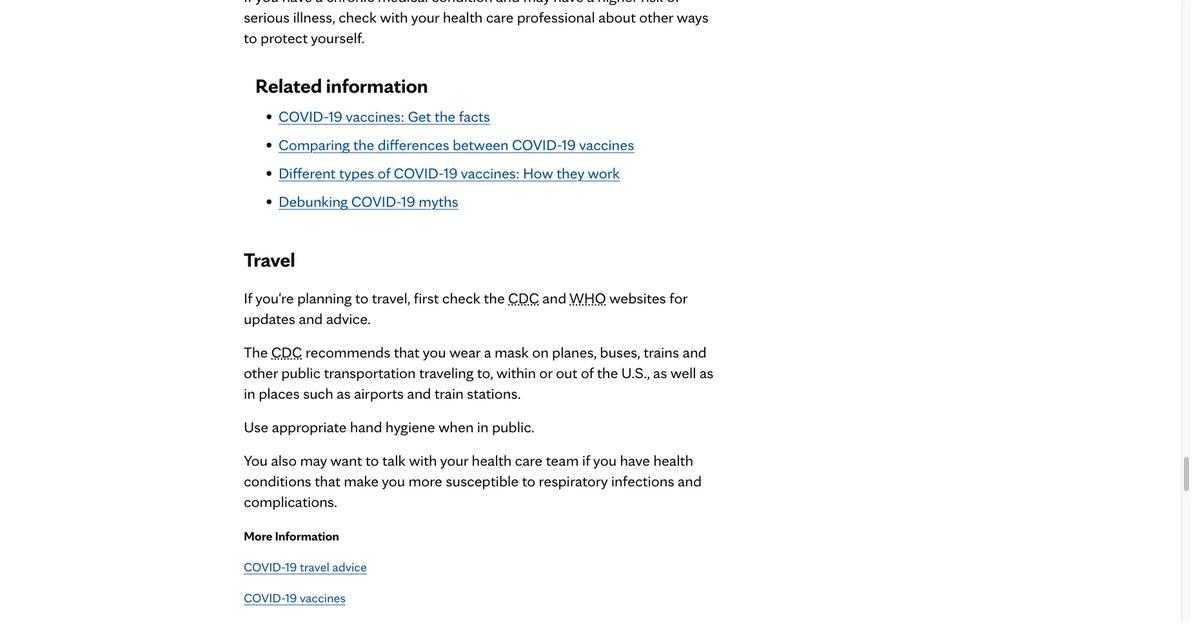 Task type: describe. For each thing, give the bounding box(es) containing it.
yourself.
[[311, 28, 365, 47]]

the inside recommends that you wear a mask on planes, buses, trains and other public transportation traveling to, within or out of the u.s., as well as in places such as airports and train stations.
[[597, 364, 618, 382]]

websites for updates and advice.
[[244, 289, 687, 328]]

myths
[[419, 192, 458, 211]]

related information
[[255, 73, 428, 98]]

more
[[408, 472, 442, 491]]

u.s.,
[[621, 364, 650, 382]]

covid-19 vaccines: get the facts
[[279, 107, 490, 126]]

1 horizontal spatial have
[[553, 0, 584, 6]]

places
[[259, 384, 300, 403]]

use
[[244, 418, 268, 436]]

the up types
[[353, 135, 374, 154]]

serious
[[244, 8, 290, 26]]

websites
[[609, 289, 666, 308]]

to,
[[477, 364, 493, 382]]

related
[[255, 73, 322, 98]]

types
[[339, 164, 374, 182]]

about
[[598, 8, 636, 26]]

1 vertical spatial vaccines
[[300, 591, 346, 606]]

want
[[330, 451, 362, 470]]

care inside if you have a chronic medical condition and may have a higher risk of serious illness, check with your health care professional about other ways to protect yourself.
[[486, 8, 514, 26]]

public
[[281, 364, 321, 382]]

covid-19 vaccines: get the facts link
[[279, 107, 490, 126]]

who
[[569, 289, 606, 308]]

hand
[[350, 418, 382, 436]]

0 horizontal spatial a
[[316, 0, 323, 6]]

if you're planning to travel, first check the cdc and who
[[244, 289, 606, 308]]

with inside if you have a chronic medical condition and may have a higher risk of serious illness, check with your health care professional about other ways to protect yourself.
[[380, 8, 408, 26]]

infections
[[611, 472, 674, 491]]

if for if you have a chronic medical condition and may have a higher risk of serious illness, check with your health care professional about other ways to protect yourself.
[[244, 0, 252, 6]]

the right get
[[434, 107, 455, 126]]

out
[[556, 364, 577, 382]]

other inside recommends that you wear a mask on planes, buses, trains and other public transportation traveling to, within or out of the u.s., as well as in places such as airports and train stations.
[[244, 364, 278, 382]]

protect
[[261, 28, 308, 47]]

information
[[275, 529, 339, 545]]

when
[[438, 418, 474, 436]]

debunking
[[279, 192, 348, 211]]

19 left travel
[[285, 560, 297, 575]]

on
[[532, 343, 549, 362]]

get
[[408, 107, 431, 126]]

debunking covid-19 myths
[[279, 192, 458, 211]]

first
[[414, 289, 439, 308]]

risk
[[641, 0, 663, 6]]

well
[[670, 364, 696, 382]]

and inside "you also may want to talk with your health care team if you have health conditions that make you more susceptible to respiratory infections and complications."
[[678, 472, 702, 491]]

you inside recommends that you wear a mask on planes, buses, trains and other public transportation traveling to, within or out of the u.s., as well as in places such as airports and train stations.
[[423, 343, 446, 362]]

recommends
[[305, 343, 390, 362]]

covid-19 vaccines
[[244, 591, 346, 606]]

may inside if you have a chronic medical condition and may have a higher risk of serious illness, check with your health care professional about other ways to protect yourself.
[[523, 0, 550, 6]]

team
[[546, 451, 579, 470]]

2 horizontal spatial a
[[587, 0, 594, 6]]

you inside if you have a chronic medical condition and may have a higher risk of serious illness, check with your health care professional about other ways to protect yourself.
[[255, 0, 279, 6]]

1 horizontal spatial in
[[477, 418, 489, 436]]

use appropriate hand hygiene when in public.
[[244, 418, 535, 436]]

19 left the myths
[[401, 192, 415, 211]]

conditions
[[244, 472, 311, 491]]

and inside if you have a chronic medical condition and may have a higher risk of serious illness, check with your health care professional about other ways to protect yourself.
[[496, 0, 520, 6]]

illness,
[[293, 8, 335, 26]]

travel
[[300, 560, 329, 575]]

they
[[557, 164, 584, 182]]

you
[[244, 451, 268, 470]]

debunking covid-19 myths link
[[279, 192, 458, 211]]

19 down related information at the left top
[[328, 107, 343, 126]]

traveling
[[419, 364, 474, 382]]

your inside if you have a chronic medical condition and may have a higher risk of serious illness, check with your health care professional about other ways to protect yourself.
[[411, 8, 439, 26]]

a inside recommends that you wear a mask on planes, buses, trains and other public transportation traveling to, within or out of the u.s., as well as in places such as airports and train stations.
[[484, 343, 491, 362]]

planes,
[[552, 343, 597, 362]]

condition
[[432, 0, 493, 6]]

hygiene
[[386, 418, 435, 436]]

covid-19 vaccines link
[[244, 591, 346, 606]]

health inside if you have a chronic medical condition and may have a higher risk of serious illness, check with your health care professional about other ways to protect yourself.
[[443, 8, 483, 26]]

have inside "you also may want to talk with your health care team if you have health conditions that make you more susceptible to respiratory infections and complications."
[[620, 451, 650, 470]]

public.
[[492, 418, 535, 436]]

covid- down differences
[[394, 164, 443, 182]]

the cdc
[[244, 343, 302, 362]]

or
[[539, 364, 553, 382]]

health up infections
[[653, 451, 693, 470]]

you also may want to talk with your health care team if you have health conditions that make you more susceptible to respiratory infections and complications.
[[244, 451, 702, 511]]

0 horizontal spatial vaccines:
[[346, 107, 404, 126]]

advice
[[332, 560, 367, 575]]

to left talk
[[366, 451, 379, 470]]

wear
[[449, 343, 481, 362]]

care inside "you also may want to talk with your health care team if you have health conditions that make you more susceptible to respiratory infections and complications."
[[515, 451, 543, 470]]



Task type: locate. For each thing, give the bounding box(es) containing it.
1 horizontal spatial vaccines:
[[461, 164, 520, 182]]

chronic
[[326, 0, 374, 6]]

covid-19 travel advice link
[[244, 560, 367, 575]]

you up serious
[[255, 0, 279, 6]]

train
[[434, 384, 464, 403]]

travel
[[244, 247, 295, 272]]

1 horizontal spatial your
[[440, 451, 468, 470]]

if for if you're planning to travel, first check the cdc and who
[[244, 289, 252, 308]]

0 horizontal spatial as
[[337, 384, 351, 403]]

1 vertical spatial in
[[477, 418, 489, 436]]

and left "who"
[[542, 289, 566, 308]]

0 vertical spatial may
[[523, 0, 550, 6]]

0 horizontal spatial of
[[377, 164, 390, 182]]

2 horizontal spatial as
[[699, 364, 713, 382]]

if you have a chronic medical condition and may have a higher risk of serious illness, check with your health care professional about other ways to protect yourself.
[[244, 0, 709, 47]]

1 horizontal spatial as
[[653, 364, 667, 382]]

and up well at the bottom right of page
[[683, 343, 707, 362]]

0 vertical spatial check
[[338, 8, 377, 26]]

trains
[[644, 343, 679, 362]]

with up more
[[409, 451, 437, 470]]

1 horizontal spatial may
[[523, 0, 550, 6]]

appropriate
[[272, 418, 347, 436]]

0 vertical spatial vaccines
[[579, 135, 634, 154]]

planning
[[297, 289, 352, 308]]

your down when
[[440, 451, 468, 470]]

susceptible
[[446, 472, 519, 491]]

your
[[411, 8, 439, 26], [440, 451, 468, 470]]

comparing
[[279, 135, 350, 154]]

you're
[[255, 289, 294, 308]]

a up to,
[[484, 343, 491, 362]]

other
[[639, 8, 673, 26], [244, 364, 278, 382]]

0 horizontal spatial that
[[315, 472, 340, 491]]

you down talk
[[382, 472, 405, 491]]

more information
[[244, 529, 339, 545]]

if inside if you have a chronic medical condition and may have a higher risk of serious illness, check with your health care professional about other ways to protect yourself.
[[244, 0, 252, 6]]

a up illness,
[[316, 0, 323, 6]]

of right out
[[581, 364, 594, 382]]

in
[[244, 384, 255, 403], [477, 418, 489, 436]]

airports
[[354, 384, 404, 403]]

and right condition
[[496, 0, 520, 6]]

if
[[244, 0, 252, 6], [244, 289, 252, 308]]

if up serious
[[244, 0, 252, 6]]

health down condition
[[443, 8, 483, 26]]

that down the want
[[315, 472, 340, 491]]

19 down comparing the differences between covid-19 vaccines link
[[443, 164, 458, 182]]

0 vertical spatial other
[[639, 8, 673, 26]]

vaccines: down between
[[461, 164, 520, 182]]

as right well at the bottom right of page
[[699, 364, 713, 382]]

vaccines
[[579, 135, 634, 154], [300, 591, 346, 606]]

0 vertical spatial vaccines:
[[346, 107, 404, 126]]

1 horizontal spatial vaccines
[[579, 135, 634, 154]]

covid-
[[279, 107, 328, 126], [512, 135, 562, 154], [394, 164, 443, 182], [351, 192, 401, 211], [244, 560, 285, 575], [244, 591, 285, 606]]

care down condition
[[486, 8, 514, 26]]

to left 'respiratory'
[[522, 472, 535, 491]]

have up infections
[[620, 451, 650, 470]]

more
[[244, 529, 273, 545]]

vaccines: down information
[[346, 107, 404, 126]]

check inside if you have a chronic medical condition and may have a higher risk of serious illness, check with your health care professional about other ways to protect yourself.
[[338, 8, 377, 26]]

1 horizontal spatial check
[[442, 289, 480, 308]]

respiratory
[[539, 472, 608, 491]]

covid-19 travel advice
[[244, 560, 367, 575]]

the down buses,
[[597, 364, 618, 382]]

2 vertical spatial of
[[581, 364, 594, 382]]

0 horizontal spatial vaccines
[[300, 591, 346, 606]]

with inside "you also may want to talk with your health care team if you have health conditions that make you more susceptible to respiratory infections and complications."
[[409, 451, 437, 470]]

0 vertical spatial of
[[667, 0, 680, 6]]

1 vertical spatial check
[[442, 289, 480, 308]]

0 horizontal spatial check
[[338, 8, 377, 26]]

1 vertical spatial care
[[515, 451, 543, 470]]

if left you're
[[244, 289, 252, 308]]

updates
[[244, 309, 295, 328]]

1 horizontal spatial other
[[639, 8, 673, 26]]

0 vertical spatial if
[[244, 0, 252, 6]]

1 vertical spatial if
[[244, 289, 252, 308]]

of right risk
[[667, 0, 680, 6]]

of inside recommends that you wear a mask on planes, buses, trains and other public transportation traveling to, within or out of the u.s., as well as in places such as airports and train stations.
[[581, 364, 594, 382]]

2 if from the top
[[244, 289, 252, 308]]

0 vertical spatial in
[[244, 384, 255, 403]]

1 if from the top
[[244, 0, 252, 6]]

0 horizontal spatial care
[[486, 8, 514, 26]]

of
[[667, 0, 680, 6], [377, 164, 390, 182], [581, 364, 594, 382]]

covid- down covid-19 travel advice
[[244, 591, 285, 606]]

care left team
[[515, 451, 543, 470]]

care
[[486, 8, 514, 26], [515, 451, 543, 470]]

to inside if you have a chronic medical condition and may have a higher risk of serious illness, check with your health care professional about other ways to protect yourself.
[[244, 28, 257, 47]]

ways
[[677, 8, 709, 26]]

facts
[[459, 107, 490, 126]]

different types of covid-19 vaccines: how they work
[[279, 164, 620, 182]]

other down the
[[244, 364, 278, 382]]

0 horizontal spatial in
[[244, 384, 255, 403]]

1 horizontal spatial cdc
[[508, 289, 539, 308]]

covid- down more
[[244, 560, 285, 575]]

mask
[[495, 343, 529, 362]]

in left places
[[244, 384, 255, 403]]

you up traveling
[[423, 343, 446, 362]]

in inside recommends that you wear a mask on planes, buses, trains and other public transportation traveling to, within or out of the u.s., as well as in places such as airports and train stations.
[[244, 384, 255, 403]]

2 horizontal spatial of
[[667, 0, 680, 6]]

cdc up the mask on the left of page
[[508, 289, 539, 308]]

to
[[244, 28, 257, 47], [355, 289, 369, 308], [366, 451, 379, 470], [522, 472, 535, 491]]

with down medical
[[380, 8, 408, 26]]

0 vertical spatial with
[[380, 8, 408, 26]]

and left train
[[407, 384, 431, 403]]

covid- down types
[[351, 192, 401, 211]]

vaccines:
[[346, 107, 404, 126], [461, 164, 520, 182]]

different types of covid-19 vaccines: how they work link
[[279, 164, 620, 182]]

other inside if you have a chronic medical condition and may have a higher risk of serious illness, check with your health care professional about other ways to protect yourself.
[[639, 8, 673, 26]]

covid- up comparing
[[279, 107, 328, 126]]

you
[[255, 0, 279, 6], [423, 343, 446, 362], [593, 451, 617, 470], [382, 472, 405, 491]]

0 horizontal spatial cdc
[[271, 343, 302, 362]]

1 vertical spatial your
[[440, 451, 468, 470]]

1 vertical spatial vaccines:
[[461, 164, 520, 182]]

and
[[496, 0, 520, 6], [542, 289, 566, 308], [299, 309, 323, 328], [683, 343, 707, 362], [407, 384, 431, 403], [678, 472, 702, 491]]

0 horizontal spatial your
[[411, 8, 439, 26]]

have up professional
[[553, 0, 584, 6]]

higher
[[598, 0, 637, 6]]

0 horizontal spatial may
[[300, 451, 327, 470]]

vaccines up work
[[579, 135, 634, 154]]

check right the first
[[442, 289, 480, 308]]

19
[[328, 107, 343, 126], [562, 135, 576, 154], [443, 164, 458, 182], [401, 192, 415, 211], [285, 560, 297, 575], [285, 591, 297, 606]]

health
[[443, 8, 483, 26], [472, 451, 512, 470], [653, 451, 693, 470]]

that inside recommends that you wear a mask on planes, buses, trains and other public transportation traveling to, within or out of the u.s., as well as in places such as airports and train stations.
[[394, 343, 420, 362]]

also
[[271, 451, 297, 470]]

1 horizontal spatial that
[[394, 343, 420, 362]]

travel,
[[372, 289, 410, 308]]

have
[[282, 0, 312, 6], [553, 0, 584, 6], [620, 451, 650, 470]]

between
[[453, 135, 509, 154]]

cdc up public
[[271, 343, 302, 362]]

comparing the differences between covid-19 vaccines
[[279, 135, 634, 154]]

as down trains
[[653, 364, 667, 382]]

may up professional
[[523, 0, 550, 6]]

that up transportation
[[394, 343, 420, 362]]

1 horizontal spatial a
[[484, 343, 491, 362]]

19 down covid-19 travel advice
[[285, 591, 297, 606]]

complications.
[[244, 493, 337, 511]]

professional
[[517, 8, 595, 26]]

buses,
[[600, 343, 640, 362]]

as right such
[[337, 384, 351, 403]]

as
[[653, 364, 667, 382], [699, 364, 713, 382], [337, 384, 351, 403]]

1 vertical spatial of
[[377, 164, 390, 182]]

with
[[380, 8, 408, 26], [409, 451, 437, 470]]

1 vertical spatial with
[[409, 451, 437, 470]]

0 horizontal spatial other
[[244, 364, 278, 382]]

may inside "you also may want to talk with your health care team if you have health conditions that make you more susceptible to respiratory infections and complications."
[[300, 451, 327, 470]]

check down chronic
[[338, 8, 377, 26]]

of inside if you have a chronic medical condition and may have a higher risk of serious illness, check with your health care professional about other ways to protect yourself.
[[667, 0, 680, 6]]

may right also
[[300, 451, 327, 470]]

if
[[582, 451, 590, 470]]

1 vertical spatial may
[[300, 451, 327, 470]]

differences
[[378, 135, 449, 154]]

1 vertical spatial other
[[244, 364, 278, 382]]

recommends that you wear a mask on planes, buses, trains and other public transportation traveling to, within or out of the u.s., as well as in places such as airports and train stations.
[[244, 343, 713, 403]]

in right when
[[477, 418, 489, 436]]

a left higher
[[587, 0, 594, 6]]

comparing the differences between covid-19 vaccines link
[[279, 135, 634, 154]]

0 horizontal spatial with
[[380, 8, 408, 26]]

0 vertical spatial that
[[394, 343, 420, 362]]

1 vertical spatial that
[[315, 472, 340, 491]]

such
[[303, 384, 333, 403]]

make
[[344, 472, 379, 491]]

information
[[326, 73, 428, 98]]

2 horizontal spatial have
[[620, 451, 650, 470]]

you right if in the bottom of the page
[[593, 451, 617, 470]]

may
[[523, 0, 550, 6], [300, 451, 327, 470]]

19 up the they
[[562, 135, 576, 154]]

medical
[[378, 0, 428, 6]]

1 horizontal spatial with
[[409, 451, 437, 470]]

1 horizontal spatial care
[[515, 451, 543, 470]]

and inside websites for updates and advice.
[[299, 309, 323, 328]]

how
[[523, 164, 553, 182]]

0 vertical spatial care
[[486, 8, 514, 26]]

covid- up how
[[512, 135, 562, 154]]

0 vertical spatial cdc
[[508, 289, 539, 308]]

your inside "you also may want to talk with your health care team if you have health conditions that make you more susceptible to respiratory infections and complications."
[[440, 451, 468, 470]]

and down "planning"
[[299, 309, 323, 328]]

1 horizontal spatial of
[[581, 364, 594, 382]]

advice.
[[326, 309, 371, 328]]

other down risk
[[639, 8, 673, 26]]

0 horizontal spatial have
[[282, 0, 312, 6]]

0 vertical spatial your
[[411, 8, 439, 26]]

that inside "you also may want to talk with your health care team if you have health conditions that make you more susceptible to respiratory infections and complications."
[[315, 472, 340, 491]]

to up advice.
[[355, 289, 369, 308]]

the
[[434, 107, 455, 126], [353, 135, 374, 154], [484, 289, 505, 308], [597, 364, 618, 382]]

of right types
[[377, 164, 390, 182]]

1 vertical spatial cdc
[[271, 343, 302, 362]]

your down medical
[[411, 8, 439, 26]]

and right infections
[[678, 472, 702, 491]]

to down serious
[[244, 28, 257, 47]]

work
[[588, 164, 620, 182]]

for
[[669, 289, 687, 308]]

talk
[[382, 451, 406, 470]]

transportation
[[324, 364, 416, 382]]

vaccines down travel
[[300, 591, 346, 606]]

have up illness,
[[282, 0, 312, 6]]

different
[[279, 164, 336, 182]]

stations.
[[467, 384, 521, 403]]

the up the mask on the left of page
[[484, 289, 505, 308]]

within
[[496, 364, 536, 382]]

health up susceptible
[[472, 451, 512, 470]]



Task type: vqa. For each thing, say whether or not it's contained in the screenshot.
places
yes



